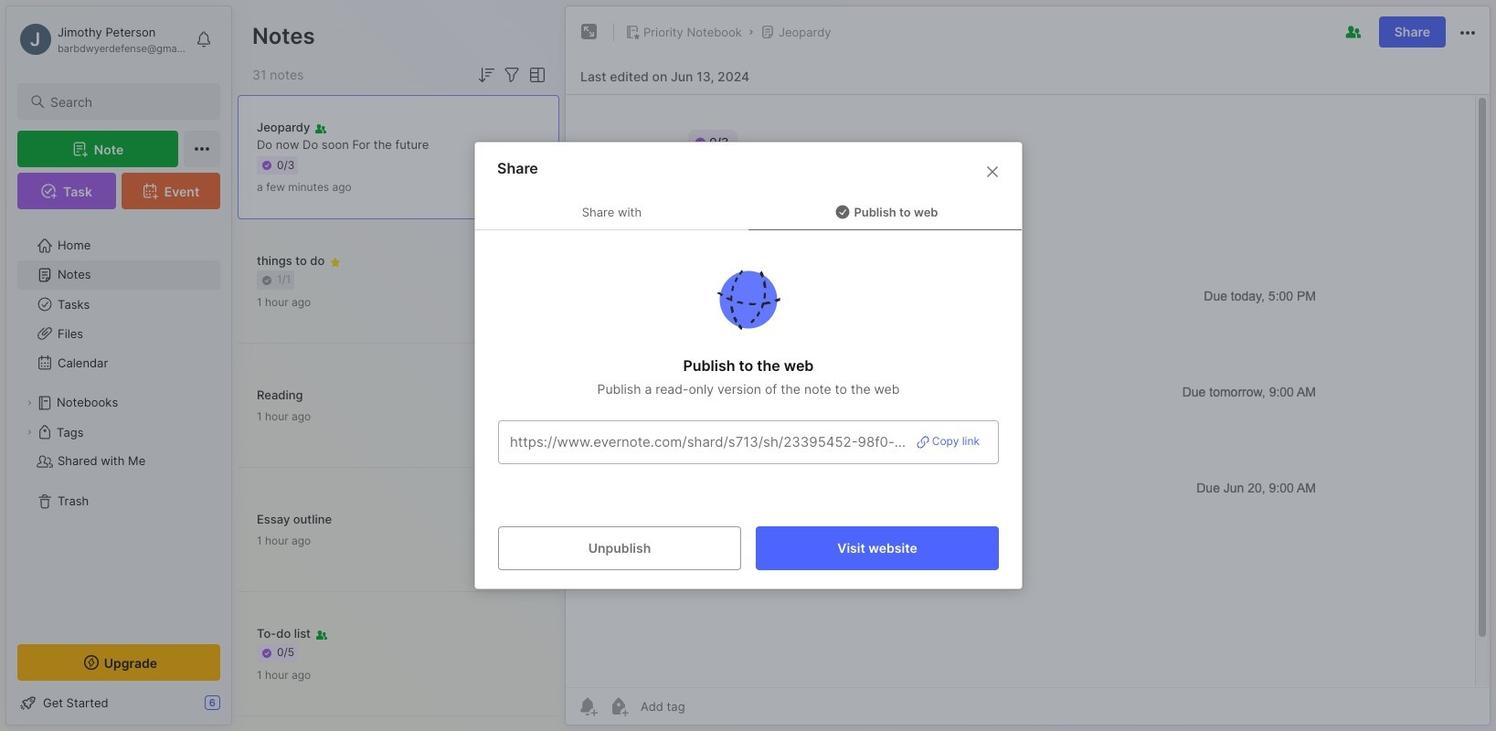 Task type: locate. For each thing, give the bounding box(es) containing it.
expand note image
[[579, 21, 601, 43]]

none search field inside main element
[[50, 91, 204, 112]]

None search field
[[50, 91, 204, 112]]

expand notebooks image
[[24, 398, 35, 409]]

tab list
[[475, 194, 1022, 230]]

main element
[[0, 0, 238, 731]]

1 tab from the left
[[475, 194, 748, 230]]

note window element
[[565, 5, 1491, 726]]

Search text field
[[50, 93, 204, 111]]

tree inside main element
[[6, 220, 231, 628]]

expand tags image
[[24, 427, 35, 438]]

tab
[[475, 194, 748, 230], [748, 194, 1022, 230]]

tree
[[6, 220, 231, 628]]



Task type: vqa. For each thing, say whether or not it's contained in the screenshot.
Share button
no



Task type: describe. For each thing, give the bounding box(es) containing it.
Note Editor text field
[[566, 94, 1490, 687]]

add a reminder image
[[577, 696, 599, 718]]

2 tab from the left
[[748, 194, 1022, 230]]

close image
[[981, 161, 1003, 183]]

add tag image
[[608, 696, 630, 718]]



